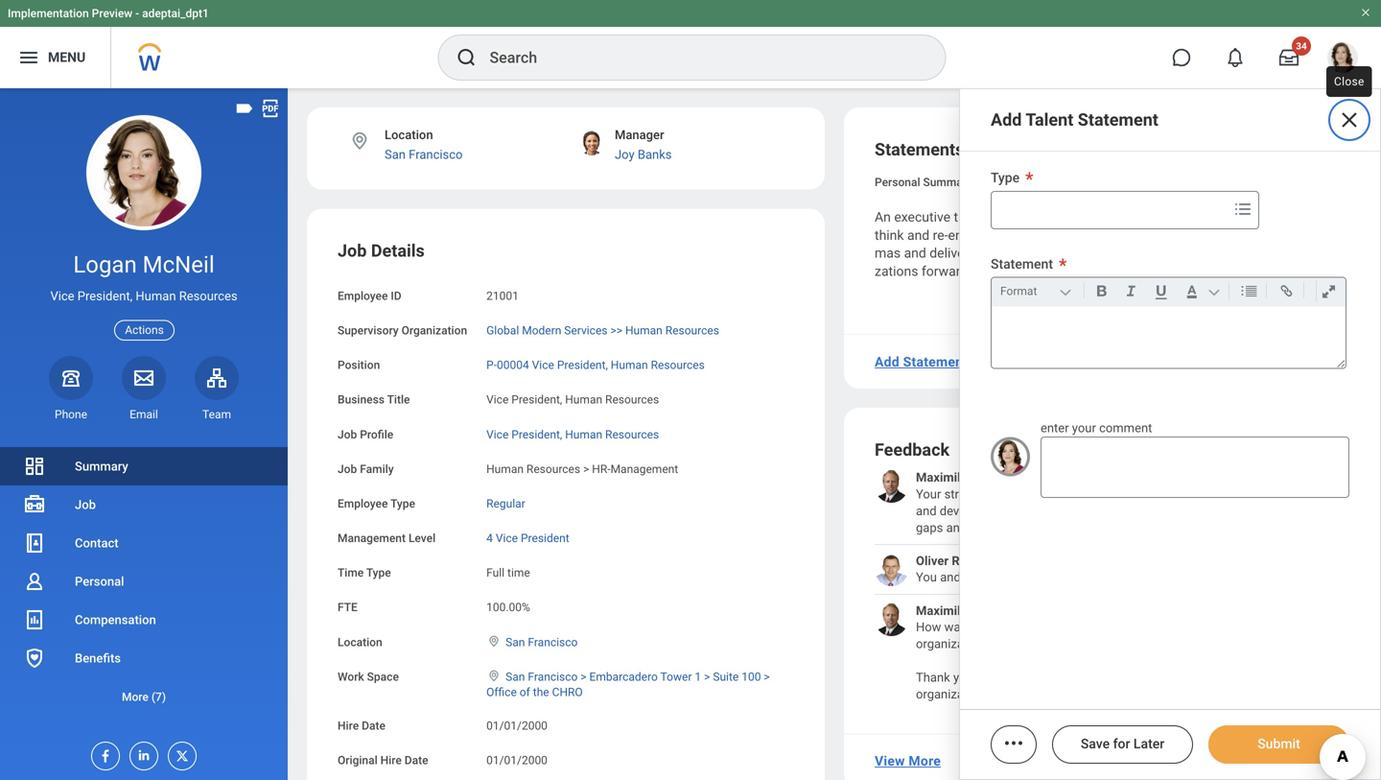 Task type: describe. For each thing, give the bounding box(es) containing it.
add talent statement dialog
[[960, 88, 1382, 780]]

linkedin image
[[131, 743, 152, 763]]

1 horizontal spatial hire
[[381, 754, 402, 767]]

format group
[[997, 278, 1350, 307]]

close tooltip
[[1323, 62, 1377, 101]]

candidates
[[1124, 670, 1185, 685]]

Type field
[[992, 193, 1228, 227]]

01/01/2000 for hire date
[[487, 719, 548, 733]]

inbox large image
[[1280, 48, 1299, 67]]

benefits image
[[23, 647, 46, 670]]

contact image
[[23, 532, 46, 555]]

dilem
[[1234, 227, 1271, 243]]

tag image
[[234, 98, 255, 119]]

job inside job link
[[75, 498, 96, 512]]

location image
[[487, 635, 502, 648]]

vice right '00004'
[[532, 359, 555, 372]]

management inside job family element
[[611, 462, 679, 476]]

an executive talent champion willing to take risks to re-imagine, re think and re-engineer new approaches to common business dilem mas and deliver bold and innovative solutions that will drive organi zations forward.
[[875, 209, 1274, 279]]

0 horizontal spatial management
[[338, 532, 406, 545]]

email logan mcneil element
[[122, 407, 166, 422]]

resources up hr- at the left bottom
[[606, 428, 660, 441]]

san francisco > embarcadero tower 1 > suite 100 > office of the chro link
[[487, 666, 770, 699]]

and down ensure
[[1147, 520, 1167, 535]]

maximize image
[[1317, 280, 1343, 303]]

good
[[1208, 570, 1236, 585]]

business
[[1177, 227, 1230, 243]]

original hire date element
[[487, 742, 548, 768]]

employee's photo (oliver reynolds) image
[[875, 553, 909, 586]]

ensure
[[1156, 504, 1193, 518]]

1 horizontal spatial statement
[[1078, 110, 1159, 130]]

and right bold
[[1002, 245, 1024, 261]]

add for add talent statement
[[991, 110, 1022, 130]]

job profile
[[338, 428, 394, 441]]

0 vertical spatial re-
[[1187, 209, 1202, 225]]

maximilian schneider how was the level of service i provided during the first half of 2010 to your organization? thank you for give me the top quality candidates for my consulting organization. great job in 2010.
[[917, 603, 1326, 701]]

full time element
[[487, 562, 530, 580]]

to inside maximilian schneider how was the level of service i provided during the first half of 2010 to your organization? thank you for give me the top quality candidates for my consulting organization. great job in 2010.
[[1287, 620, 1299, 635]]

engagement.
[[1227, 520, 1300, 535]]

human inside business title element
[[565, 393, 603, 407]]

the left first
[[1172, 620, 1190, 635]]

mcneil
[[143, 251, 215, 278]]

presentation
[[993, 487, 1062, 501]]

0 horizontal spatial location image
[[349, 131, 370, 152]]

view
[[875, 753, 906, 769]]

employee id element
[[487, 278, 519, 304]]

human inside p-00004 vice president, human resources link
[[611, 359, 648, 372]]

human inside global modern services >> human resources link
[[626, 324, 663, 337]]

view more
[[875, 753, 942, 769]]

human inside 'navigation pane' region
[[136, 289, 176, 303]]

the up in
[[1042, 670, 1059, 685]]

joy banks link
[[615, 147, 672, 162]]

manager
[[615, 128, 665, 142]]

2010.
[[1058, 687, 1090, 701]]

san for san francisco > embarcadero tower 1 > suite 100 > office of the chro
[[506, 670, 525, 684]]

great
[[992, 687, 1022, 701]]

level
[[409, 532, 436, 545]]

reynolds
[[952, 554, 1004, 568]]

human inside vice president, human resources link
[[565, 428, 603, 441]]

and down executive
[[908, 227, 930, 243]]

original
[[338, 754, 378, 767]]

personal summary
[[875, 176, 973, 189]]

re
[[1256, 209, 1271, 225]]

phone image
[[58, 366, 84, 389]]

implementation
[[8, 7, 89, 20]]

learning
[[1269, 487, 1313, 501]]

benefits
[[75, 651, 121, 666]]

global modern services >> human resources link
[[487, 320, 720, 337]]

management level
[[338, 532, 436, 545]]

organization.
[[917, 687, 989, 701]]

for inside button
[[1114, 736, 1131, 752]]

president, inside business title element
[[512, 393, 563, 407]]

regular link
[[487, 493, 526, 511]]

forward.
[[922, 263, 972, 279]]

team link
[[195, 356, 239, 422]]

avoid
[[1215, 504, 1245, 518]]

location san francisco
[[385, 128, 463, 162]]

service
[[1034, 620, 1074, 635]]

fte element
[[487, 589, 530, 615]]

during
[[1134, 620, 1169, 635]]

common
[[1120, 227, 1174, 243]]

job link
[[0, 486, 288, 524]]

personal for personal
[[75, 574, 124, 589]]

innovative
[[1028, 245, 1088, 261]]

we
[[1196, 504, 1212, 518]]

team
[[992, 570, 1020, 585]]

your inside 'add talent statement' "dialog"
[[1073, 421, 1097, 435]]

format button
[[997, 281, 1081, 302]]

summary image
[[23, 455, 46, 478]]

employee for employee id
[[338, 289, 388, 303]]

san for san francisco
[[506, 636, 525, 649]]

full
[[487, 566, 505, 580]]

navigation pane region
[[0, 88, 288, 780]]

oliver
[[917, 554, 949, 568]]

resources down the global modern services >> human resources at the top
[[651, 359, 705, 372]]

phone logan mcneil element
[[49, 407, 93, 422]]

> up "chro"
[[581, 670, 587, 684]]

san inside location san francisco
[[385, 147, 406, 162]]

p-
[[487, 359, 497, 372]]

maximilian for strategy
[[917, 470, 978, 485]]

vice inside 'navigation pane' region
[[50, 289, 74, 303]]

contact
[[75, 536, 119, 550]]

1 vertical spatial statement
[[991, 256, 1054, 272]]

president
[[521, 532, 570, 545]]

to inside the oliver reynolds you and your team continue to impress.  keep up the good work!
[[1074, 570, 1085, 585]]

timely
[[1105, 504, 1139, 518]]

maximilian schneider your strategy presentation on new approaches to our corporate learning and development was critical and timely to ensure we avoid future skill gaps and improve our leadership pipeline and employee engagement.
[[917, 470, 1313, 535]]

personal link
[[0, 562, 288, 601]]

continue
[[1023, 570, 1071, 585]]

president, down business title element
[[512, 428, 563, 441]]

job details button
[[338, 241, 425, 261]]

format
[[1001, 285, 1038, 298]]

list containing maximilian schneider
[[875, 469, 1332, 703]]

human resources > hr-management
[[487, 462, 679, 476]]

francisco for san francisco
[[528, 636, 578, 649]]

> right 100
[[764, 670, 770, 684]]

00004
[[497, 359, 529, 372]]

more
[[909, 753, 942, 769]]

add for add statements
[[875, 354, 900, 370]]

employee's photo (maximilian schneider) image for your
[[875, 469, 909, 503]]

employee type
[[338, 497, 415, 511]]

consulting
[[1227, 670, 1284, 685]]

0 vertical spatial date
[[362, 719, 386, 733]]

21001
[[487, 289, 519, 303]]

executive
[[895, 209, 951, 225]]

notifications large image
[[1226, 48, 1246, 67]]

to take
[[1096, 209, 1137, 225]]

up
[[1170, 570, 1184, 585]]

0 vertical spatial summary
[[924, 176, 973, 189]]

time type
[[338, 566, 391, 580]]

business title
[[338, 393, 410, 407]]

global modern services >> human resources
[[487, 324, 720, 337]]

first
[[1193, 620, 1215, 635]]

>>
[[611, 324, 623, 337]]

0 horizontal spatial hire
[[338, 719, 359, 733]]

1 horizontal spatial of
[[1020, 620, 1031, 635]]

embarcadero
[[590, 670, 658, 684]]

2 horizontal spatial of
[[1242, 620, 1253, 635]]

gaps
[[917, 520, 944, 535]]

id
[[391, 289, 402, 303]]

human inside job family element
[[487, 462, 524, 476]]

resources right >>
[[666, 324, 720, 337]]

list containing summary
[[0, 447, 288, 716]]

enter your comment
[[1041, 421, 1153, 435]]

organization
[[402, 324, 467, 337]]

an
[[875, 209, 891, 225]]

0 vertical spatial statements
[[875, 140, 965, 160]]

your
[[917, 487, 942, 501]]

maximilian for was
[[917, 603, 978, 618]]

01/01/2000 for original hire date
[[487, 754, 548, 767]]

statements inside button
[[904, 354, 976, 370]]

-
[[135, 7, 139, 20]]



Task type: vqa. For each thing, say whether or not it's contained in the screenshot.
the bottom 'OPERATOR'
no



Task type: locate. For each thing, give the bounding box(es) containing it.
location inside job details group
[[338, 636, 383, 649]]

san inside san francisco > embarcadero tower 1 > suite 100 > office of the chro
[[506, 670, 525, 684]]

add left 'talent'
[[991, 110, 1022, 130]]

employee for employee type
[[338, 497, 388, 511]]

bold
[[973, 245, 999, 261]]

new down champion
[[1004, 227, 1028, 243]]

1 vertical spatial employee
[[338, 497, 388, 511]]

0 vertical spatial personal
[[875, 176, 921, 189]]

human right >>
[[626, 324, 663, 337]]

to left impress.
[[1074, 570, 1085, 585]]

maximilian schneider link up 'level'
[[917, 602, 1038, 619]]

1 employee's photo (maximilian schneider) image from the top
[[875, 469, 909, 503]]

type for time type
[[366, 566, 391, 580]]

for left my
[[1188, 670, 1204, 685]]

vice president, human resources down logan mcneil
[[50, 289, 238, 303]]

san francisco link
[[385, 147, 463, 162], [506, 632, 578, 649]]

01/01/2000 down hire date 'element'
[[487, 754, 548, 767]]

0 vertical spatial vice president, human resources
[[50, 289, 238, 303]]

1 vertical spatial our
[[1018, 520, 1037, 535]]

approaches inside maximilian schneider your strategy presentation on new approaches to our corporate learning and development was critical and timely to ensure we avoid future skill gaps and improve our leadership pipeline and employee engagement.
[[1109, 487, 1174, 501]]

0 horizontal spatial our
[[1018, 520, 1037, 535]]

was up organization?
[[945, 620, 968, 635]]

work space
[[338, 670, 399, 684]]

1 vertical spatial re-
[[933, 227, 949, 243]]

1 01/01/2000 from the top
[[487, 719, 548, 733]]

date up original hire date at the left bottom
[[362, 719, 386, 733]]

1 schneider from the top
[[981, 470, 1038, 485]]

statement up format
[[991, 256, 1054, 272]]

bulleted list image
[[1237, 280, 1263, 303]]

drive
[[1200, 245, 1229, 261]]

1 horizontal spatial was
[[1015, 504, 1038, 518]]

2 horizontal spatial for
[[1188, 670, 1204, 685]]

0 vertical spatial our
[[1191, 487, 1209, 501]]

re- up "business" at the right of page
[[1187, 209, 1202, 225]]

statements down forward.
[[904, 354, 976, 370]]

location image left location san francisco
[[349, 131, 370, 152]]

summary inside 'navigation pane' region
[[75, 459, 128, 474]]

0 horizontal spatial statement
[[991, 256, 1054, 272]]

of inside san francisco > embarcadero tower 1 > suite 100 > office of the chro
[[520, 686, 531, 699]]

0 horizontal spatial new
[[1004, 227, 1028, 243]]

resources down vice president, human resources link
[[527, 462, 581, 476]]

2 employee from the top
[[338, 497, 388, 511]]

maximilian schneider link
[[917, 469, 1038, 486], [917, 602, 1038, 619]]

resources down mcneil
[[179, 289, 238, 303]]

vice up regular link
[[487, 428, 509, 441]]

human up vice president, human resources link
[[565, 393, 603, 407]]

schneider for presentation
[[981, 470, 1038, 485]]

the left "chro"
[[533, 686, 550, 699]]

fte
[[338, 601, 358, 614]]

submit
[[1258, 736, 1301, 752]]

for right save
[[1114, 736, 1131, 752]]

business
[[338, 393, 385, 407]]

2 employee's photo (maximilian schneider) image from the top
[[875, 602, 909, 636]]

was inside maximilian schneider your strategy presentation on new approaches to our corporate learning and development was critical and timely to ensure we avoid future skill gaps and improve our leadership pipeline and employee engagement.
[[1015, 504, 1038, 518]]

vice president, human resources up job family element
[[487, 428, 660, 441]]

2 vertical spatial san
[[506, 670, 525, 684]]

0 vertical spatial add
[[991, 110, 1022, 130]]

vice president, human resources for vice president, human resources link
[[487, 428, 660, 441]]

oliver reynolds link
[[917, 553, 1004, 569]]

1 vertical spatial management
[[338, 532, 406, 545]]

1 horizontal spatial date
[[405, 754, 429, 767]]

0 vertical spatial location
[[385, 128, 433, 142]]

bold image
[[1089, 280, 1115, 303]]

feedback
[[875, 440, 950, 460]]

maximilian schneider link for was
[[917, 602, 1038, 619]]

1 vertical spatial schneider
[[981, 603, 1038, 618]]

schneider
[[981, 470, 1038, 485], [981, 603, 1038, 618]]

approaches down "willing"
[[1032, 227, 1102, 243]]

francisco for san francisco > embarcadero tower 1 > suite 100 > office of the chro
[[528, 670, 578, 684]]

give
[[996, 670, 1018, 685]]

job for job details
[[338, 241, 367, 261]]

related actions image
[[1003, 732, 1026, 755]]

new inside an executive talent champion willing to take risks to re-imagine, re think and re-engineer new approaches to common business dilem mas and deliver bold and innovative solutions that will drive organi zations forward.
[[1004, 227, 1028, 243]]

1 vertical spatial employee's photo (maximilian schneider) image
[[875, 602, 909, 636]]

close environment banner image
[[1361, 7, 1372, 18]]

maximilian
[[917, 470, 978, 485], [917, 603, 978, 618]]

maximilian up how
[[917, 603, 978, 618]]

underline image
[[1149, 280, 1176, 303]]

phone button
[[49, 356, 93, 422]]

0 vertical spatial type
[[991, 170, 1020, 186]]

1 maximilian from the top
[[917, 470, 978, 485]]

1 employee from the top
[[338, 289, 388, 303]]

0 horizontal spatial date
[[362, 719, 386, 733]]

summary link
[[0, 447, 288, 486]]

2 vertical spatial vice president, human resources
[[487, 428, 660, 441]]

maximilian inside maximilian schneider your strategy presentation on new approaches to our corporate learning and development was critical and timely to ensure we avoid future skill gaps and improve our leadership pipeline and employee engagement.
[[917, 470, 978, 485]]

job family element
[[487, 451, 679, 477]]

pipeline
[[1100, 520, 1144, 535]]

0 horizontal spatial summary
[[75, 459, 128, 474]]

vice inside business title element
[[487, 393, 509, 407]]

1 horizontal spatial approaches
[[1109, 487, 1174, 501]]

0 vertical spatial was
[[1015, 504, 1038, 518]]

employee's photo (maximilian schneider) image left 'your'
[[875, 469, 909, 503]]

resources inside 'navigation pane' region
[[179, 289, 238, 303]]

to right timely
[[1142, 504, 1153, 518]]

benefits link
[[0, 639, 288, 678]]

profile logan mcneil element
[[1317, 36, 1370, 79]]

the left 'level'
[[971, 620, 988, 635]]

1 horizontal spatial for
[[1114, 736, 1131, 752]]

in
[[1045, 687, 1055, 701]]

job for job family
[[338, 462, 357, 476]]

vice inside 'link'
[[496, 532, 518, 545]]

president, up business title element
[[557, 359, 608, 372]]

original hire date
[[338, 754, 429, 767]]

job left family
[[338, 462, 357, 476]]

job up contact
[[75, 498, 96, 512]]

office
[[487, 686, 517, 699]]

0 horizontal spatial for
[[977, 670, 992, 685]]

personal image
[[23, 570, 46, 593]]

san francisco
[[506, 636, 578, 649]]

personal down contact
[[75, 574, 124, 589]]

0 vertical spatial hire
[[338, 719, 359, 733]]

hire date element
[[487, 708, 548, 734]]

development
[[940, 504, 1012, 518]]

maximilian schneider link up strategy
[[917, 469, 1038, 486]]

and down 'your'
[[917, 504, 937, 518]]

0 vertical spatial employee
[[338, 289, 388, 303]]

1 vertical spatial francisco
[[528, 636, 578, 649]]

1 vertical spatial approaches
[[1109, 487, 1174, 501]]

0 vertical spatial maximilian schneider link
[[917, 469, 1038, 486]]

2 vertical spatial type
[[366, 566, 391, 580]]

vice down logan
[[50, 289, 74, 303]]

team logan mcneil element
[[195, 407, 239, 422]]

later
[[1134, 736, 1165, 752]]

hire right original
[[381, 754, 402, 767]]

human up job family element
[[565, 428, 603, 441]]

1
[[695, 670, 702, 684]]

to right the risks
[[1172, 209, 1184, 225]]

0 horizontal spatial of
[[520, 686, 531, 699]]

job family
[[338, 462, 394, 476]]

job details group
[[338, 239, 795, 780]]

1 horizontal spatial list
[[875, 469, 1332, 703]]

preview
[[92, 7, 133, 20]]

job left profile
[[338, 428, 357, 441]]

job for job profile
[[338, 428, 357, 441]]

location image up office
[[487, 669, 502, 683]]

employee's photo (maximilian schneider) image left how
[[875, 602, 909, 636]]

1 horizontal spatial location
[[385, 128, 433, 142]]

0 vertical spatial schneider
[[981, 470, 1038, 485]]

0 horizontal spatial location
[[338, 636, 383, 649]]

italic image
[[1119, 280, 1145, 303]]

1 horizontal spatial your
[[1073, 421, 1097, 435]]

0 horizontal spatial san francisco link
[[385, 147, 463, 162]]

type inside 'add talent statement' "dialog"
[[991, 170, 1020, 186]]

0 vertical spatial employee's photo (maximilian schneider) image
[[875, 469, 909, 503]]

implementation preview -   adeptai_dpt1 banner
[[0, 0, 1382, 88]]

prompts image
[[1232, 197, 1255, 220]]

employee's photo (maximilian schneider) image
[[875, 469, 909, 503], [875, 602, 909, 636]]

your right the 2010 on the right bottom of the page
[[1302, 620, 1326, 635]]

willing
[[1054, 209, 1092, 225]]

schneider for the
[[981, 603, 1038, 618]]

our up we
[[1191, 487, 1209, 501]]

0 vertical spatial maximilian
[[917, 470, 978, 485]]

think
[[875, 209, 1271, 243]]

was
[[1015, 504, 1038, 518], [945, 620, 968, 635]]

0 vertical spatial approaches
[[1032, 227, 1102, 243]]

save for later
[[1081, 736, 1165, 752]]

impress.
[[1088, 570, 1136, 585]]

facebook image
[[92, 743, 113, 764]]

2 vertical spatial your
[[1302, 620, 1326, 635]]

1 vertical spatial type
[[391, 497, 415, 511]]

critical
[[1041, 504, 1078, 518]]

talent
[[1026, 110, 1074, 130]]

0 vertical spatial management
[[611, 462, 679, 476]]

0 horizontal spatial approaches
[[1032, 227, 1102, 243]]

title
[[387, 393, 410, 407]]

1 vertical spatial location
[[338, 636, 383, 649]]

new right on
[[1083, 487, 1105, 501]]

compensation
[[75, 613, 156, 627]]

type for employee type
[[391, 497, 415, 511]]

x image
[[169, 743, 190, 764]]

view printable version (pdf) image
[[260, 98, 281, 119]]

> right 1
[[704, 670, 711, 684]]

your down reynolds
[[964, 570, 988, 585]]

resources inside job family element
[[527, 462, 581, 476]]

and up leadership at bottom
[[1081, 504, 1102, 518]]

time
[[508, 566, 530, 580]]

0 horizontal spatial was
[[945, 620, 968, 635]]

hire up original
[[338, 719, 359, 733]]

re- up deliver
[[933, 227, 949, 243]]

> inside job family element
[[584, 462, 590, 476]]

2 horizontal spatial your
[[1302, 620, 1326, 635]]

talent
[[954, 209, 988, 225]]

the inside san francisco > embarcadero tower 1 > suite 100 > office of the chro
[[533, 686, 550, 699]]

location image inside job details group
[[487, 669, 502, 683]]

suite
[[713, 670, 739, 684]]

>
[[584, 462, 590, 476], [581, 670, 587, 684], [704, 670, 711, 684], [764, 670, 770, 684]]

1 vertical spatial 01/01/2000
[[487, 754, 548, 767]]

0 horizontal spatial your
[[964, 570, 988, 585]]

summary up job link
[[75, 459, 128, 474]]

president, down logan
[[78, 289, 133, 303]]

employee left id
[[338, 289, 388, 303]]

vice president, human resources inside 'navigation pane' region
[[50, 289, 238, 303]]

1 horizontal spatial san francisco link
[[506, 632, 578, 649]]

1 horizontal spatial summary
[[924, 176, 973, 189]]

your inside the oliver reynolds you and your team continue to impress.  keep up the good work!
[[964, 570, 988, 585]]

1 vertical spatial your
[[964, 570, 988, 585]]

0 vertical spatial francisco
[[409, 147, 463, 162]]

you
[[917, 570, 938, 585]]

1 horizontal spatial location image
[[487, 669, 502, 683]]

0 vertical spatial location image
[[349, 131, 370, 152]]

maximilian inside maximilian schneider how was the level of service i provided during the first half of 2010 to your organization? thank you for give me the top quality candidates for my consulting organization. great job in 2010.
[[917, 603, 978, 618]]

your inside maximilian schneider how was the level of service i provided during the first half of 2010 to your organization? thank you for give me the top quality candidates for my consulting organization. great job in 2010.
[[1302, 620, 1326, 635]]

p-00004 vice president, human resources link
[[487, 355, 705, 372]]

0 vertical spatial san francisco link
[[385, 147, 463, 162]]

1 vertical spatial new
[[1083, 487, 1105, 501]]

summary up talent
[[924, 176, 973, 189]]

management down "employee type"
[[338, 532, 406, 545]]

vice president, human resources for business title element
[[487, 393, 660, 407]]

to right the 2010 on the right bottom of the page
[[1287, 620, 1299, 635]]

email
[[130, 408, 158, 421]]

search image
[[455, 46, 478, 69]]

my
[[1207, 670, 1223, 685]]

of right office
[[520, 686, 531, 699]]

the inside the oliver reynolds you and your team continue to impress.  keep up the good work!
[[1187, 570, 1205, 585]]

2 maximilian from the top
[[917, 603, 978, 618]]

schneider inside maximilian schneider your strategy presentation on new approaches to our corporate learning and development was critical and timely to ensure we avoid future skill gaps and improve our leadership pipeline and employee engagement.
[[981, 470, 1038, 485]]

schneider inside maximilian schneider how was the level of service i provided during the first half of 2010 to your organization? thank you for give me the top quality candidates for my consulting organization. great job in 2010.
[[981, 603, 1038, 618]]

1 vertical spatial san francisco link
[[506, 632, 578, 649]]

maximilian up 'your'
[[917, 470, 978, 485]]

to up ensure
[[1177, 487, 1188, 501]]

Statement text field
[[992, 307, 1346, 368]]

president,
[[78, 289, 133, 303], [557, 359, 608, 372], [512, 393, 563, 407], [512, 428, 563, 441]]

0 horizontal spatial list
[[0, 447, 288, 716]]

maximilian schneider link for strategy
[[917, 469, 1038, 486]]

list
[[0, 447, 288, 716], [875, 469, 1332, 703]]

personal inside 'navigation pane' region
[[75, 574, 124, 589]]

location image
[[349, 131, 370, 152], [487, 669, 502, 683]]

statements up personal summary element
[[875, 140, 965, 160]]

0 horizontal spatial re-
[[933, 227, 949, 243]]

1 vertical spatial vice president, human resources
[[487, 393, 660, 407]]

1 vertical spatial statements
[[904, 354, 976, 370]]

employee down job family
[[338, 497, 388, 511]]

your
[[1073, 421, 1097, 435], [964, 570, 988, 585], [1302, 620, 1326, 635]]

1 vertical spatial date
[[405, 754, 429, 767]]

human down logan mcneil
[[136, 289, 176, 303]]

that
[[1150, 245, 1173, 261]]

> left hr- at the left bottom
[[584, 462, 590, 476]]

of right half
[[1242, 620, 1253, 635]]

1 horizontal spatial add
[[991, 110, 1022, 130]]

employee's photo (maximilian schneider) image for how
[[875, 602, 909, 636]]

schneider up 'level'
[[981, 603, 1038, 618]]

location inside location san francisco
[[385, 128, 433, 142]]

vice
[[50, 289, 74, 303], [532, 359, 555, 372], [487, 393, 509, 407], [487, 428, 509, 441], [496, 532, 518, 545]]

vice president, human resources up vice president, human resources link
[[487, 393, 660, 407]]

you
[[954, 670, 974, 685]]

thank
[[917, 670, 951, 685]]

1 vertical spatial san
[[506, 636, 525, 649]]

location for location san francisco
[[385, 128, 433, 142]]

and inside the oliver reynolds you and your team continue to impress.  keep up the good work!
[[941, 570, 961, 585]]

our down presentation
[[1018, 520, 1037, 535]]

for right the you
[[977, 670, 992, 685]]

1 maximilian schneider link from the top
[[917, 469, 1038, 486]]

type right "time"
[[366, 566, 391, 580]]

oliver reynolds you and your team continue to impress.  keep up the good work!
[[917, 554, 1269, 585]]

supervisory organization
[[338, 324, 467, 337]]

type up "management level"
[[391, 497, 415, 511]]

management
[[611, 462, 679, 476], [338, 532, 406, 545]]

employee's photo (logan mcneil) image
[[991, 437, 1031, 477]]

and down oliver reynolds link on the bottom
[[941, 570, 961, 585]]

1 vertical spatial was
[[945, 620, 968, 635]]

0 vertical spatial your
[[1073, 421, 1097, 435]]

human down >>
[[611, 359, 648, 372]]

add up feedback
[[875, 354, 900, 370]]

to
[[1172, 209, 1184, 225], [1105, 227, 1117, 243], [1177, 487, 1188, 501], [1142, 504, 1153, 518], [1074, 570, 1085, 585], [1287, 620, 1299, 635]]

new inside maximilian schneider your strategy presentation on new approaches to our corporate learning and development was critical and timely to ensure we avoid future skill gaps and improve our leadership pipeline and employee engagement.
[[1083, 487, 1105, 501]]

actions
[[125, 323, 164, 337]]

solutions
[[1092, 245, 1147, 261]]

resources inside business title element
[[606, 393, 660, 407]]

mail image
[[132, 366, 155, 389]]

personal summary element
[[875, 172, 973, 189]]

1 horizontal spatial new
[[1083, 487, 1105, 501]]

full time
[[487, 566, 530, 580]]

your right enter
[[1073, 421, 1097, 435]]

imagine,
[[1202, 209, 1252, 225]]

0 vertical spatial new
[[1004, 227, 1028, 243]]

of right 'level'
[[1020, 620, 1031, 635]]

1 horizontal spatial our
[[1191, 487, 1209, 501]]

to down to take
[[1105, 227, 1117, 243]]

1 horizontal spatial management
[[611, 462, 679, 476]]

president, inside 'navigation pane' region
[[78, 289, 133, 303]]

01/01/2000 up original hire date element
[[487, 719, 548, 733]]

vice right '4'
[[496, 532, 518, 545]]

0 horizontal spatial add
[[875, 354, 900, 370]]

1 vertical spatial maximilian schneider link
[[917, 602, 1038, 619]]

approaches up timely
[[1109, 487, 1174, 501]]

0 vertical spatial statement
[[1078, 110, 1159, 130]]

1 horizontal spatial re-
[[1187, 209, 1202, 225]]

2 maximilian schneider link from the top
[[917, 602, 1038, 619]]

add inside button
[[875, 354, 900, 370]]

2 vertical spatial francisco
[[528, 670, 578, 684]]

add statements
[[875, 354, 976, 370]]

compensation image
[[23, 608, 46, 631]]

1 vertical spatial location image
[[487, 669, 502, 683]]

champion
[[992, 209, 1051, 225]]

job image
[[23, 493, 46, 516]]

family
[[360, 462, 394, 476]]

type
[[991, 170, 1020, 186], [391, 497, 415, 511], [366, 566, 391, 580]]

0 horizontal spatial personal
[[75, 574, 124, 589]]

0 vertical spatial san
[[385, 147, 406, 162]]

future
[[1248, 504, 1281, 518]]

details
[[371, 241, 425, 261]]

2 01/01/2000 from the top
[[487, 754, 548, 767]]

view team image
[[205, 366, 228, 389]]

0 vertical spatial 01/01/2000
[[487, 719, 548, 733]]

resources
[[179, 289, 238, 303], [666, 324, 720, 337], [651, 359, 705, 372], [606, 393, 660, 407], [606, 428, 660, 441], [527, 462, 581, 476]]

x image
[[1339, 108, 1362, 131]]

vice down the p-
[[487, 393, 509, 407]]

francisco inside location san francisco
[[409, 147, 463, 162]]

personal for personal summary
[[875, 176, 921, 189]]

add inside "dialog"
[[991, 110, 1022, 130]]

team
[[203, 408, 231, 421]]

logan
[[73, 251, 137, 278]]

2 schneider from the top
[[981, 603, 1038, 618]]

for
[[977, 670, 992, 685], [1188, 670, 1204, 685], [1114, 736, 1131, 752]]

and down the development
[[947, 520, 968, 535]]

job left details in the top of the page
[[338, 241, 367, 261]]

1 vertical spatial add
[[875, 354, 900, 370]]

and left deliver
[[905, 245, 927, 261]]

francisco inside san francisco > embarcadero tower 1 > suite 100 > office of the chro
[[528, 670, 578, 684]]

schneider up presentation
[[981, 470, 1038, 485]]

our
[[1191, 487, 1209, 501], [1018, 520, 1037, 535]]

resources down p-00004 vice president, human resources
[[606, 393, 660, 407]]

vice president, human resources link
[[487, 424, 660, 441]]

logan mcneil
[[73, 251, 215, 278]]

link image
[[1274, 280, 1300, 303]]

statement right 'talent'
[[1078, 110, 1159, 130]]

human up regular link
[[487, 462, 524, 476]]

president, down '00004'
[[512, 393, 563, 407]]

tower
[[661, 670, 692, 684]]

contact link
[[0, 524, 288, 562]]

adeptai_dpt1
[[142, 7, 209, 20]]

work!
[[1239, 570, 1269, 585]]

management down vice president, human resources link
[[611, 462, 679, 476]]

hr-
[[592, 462, 611, 476]]

business title element
[[487, 382, 660, 408]]

was down presentation
[[1015, 504, 1038, 518]]

save
[[1081, 736, 1110, 752]]

approaches inside an executive talent champion willing to take risks to re-imagine, re think and re-engineer new approaches to common business dilem mas and deliver bold and innovative solutions that will drive organi zations forward.
[[1032, 227, 1102, 243]]

1 vertical spatial hire
[[381, 754, 402, 767]]

1 horizontal spatial personal
[[875, 176, 921, 189]]

was inside maximilian schneider how was the level of service i provided during the first half of 2010 to your organization? thank you for give me the top quality candidates for my consulting organization. great job in 2010.
[[945, 620, 968, 635]]

job
[[338, 241, 367, 261], [338, 428, 357, 441], [338, 462, 357, 476], [75, 498, 96, 512]]

enter your comment text field
[[1041, 437, 1350, 498]]

location for location
[[338, 636, 383, 649]]

save for later button
[[1053, 726, 1194, 764]]

1 vertical spatial personal
[[75, 574, 124, 589]]

comment
[[1100, 421, 1153, 435]]

1 vertical spatial maximilian
[[917, 603, 978, 618]]

1 vertical spatial summary
[[75, 459, 128, 474]]

the right up
[[1187, 570, 1205, 585]]



